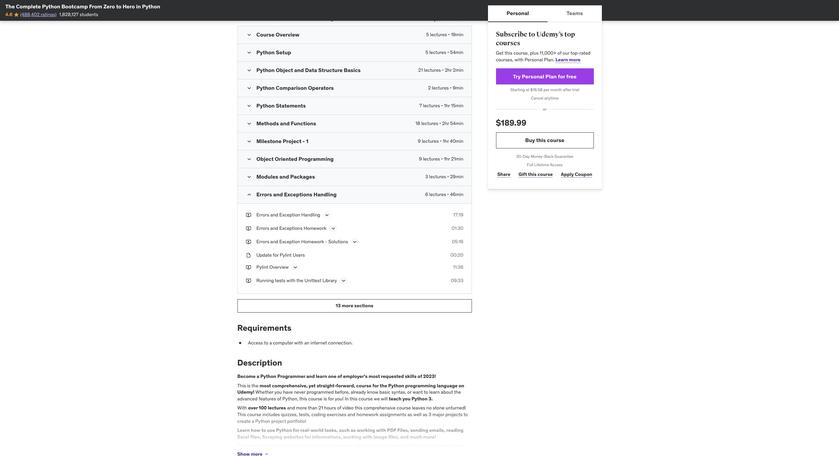 Task type: locate. For each thing, give the bounding box(es) containing it.
2 horizontal spatial learn
[[556, 57, 568, 63]]

whether
[[256, 389, 273, 395]]

informations,
[[312, 434, 342, 440]]

from
[[89, 3, 102, 10]]

access inside 30-day money-back guarantee full lifetime access
[[550, 162, 563, 167]]

show lecture description image for the
[[340, 277, 347, 284]]

personal inside get this course, plus 11,000+ of our top-rated courses, with personal plan.
[[525, 57, 543, 63]]

update for pylint users
[[257, 252, 305, 258]]

lectures down 18 lectures • 2hr 54min
[[422, 138, 439, 144]]

lectures for course overview
[[430, 32, 447, 38]]

of inside and more than 21 hours of video this comprehensive course leaves no stone unturned! this course includes quizzes, tests, coding exercises and homework assignments as well as 3 major projects to create a python project portfolio!
[[337, 405, 341, 411]]

lectures for python object and data structure basics
[[424, 67, 441, 73]]

with over 100 lectures
[[237, 405, 286, 411]]

this inside and more than 21 hours of video this comprehensive course leaves no stone unturned! this course includes quizzes, tests, coding exercises and homework assignments as well as 3 major projects to create a python project portfolio!
[[355, 405, 363, 411]]

4 small image from the top
[[246, 174, 253, 180]]

2 vertical spatial 1hr
[[444, 156, 450, 162]]

0 horizontal spatial in
[[136, 3, 141, 10]]

expand
[[429, 16, 446, 22]]

rated
[[580, 50, 591, 56]]

personal inside button
[[507, 10, 529, 17]]

0 vertical spatial 54min
[[450, 49, 464, 55]]

hours
[[324, 405, 336, 411]]

- left solutions at the bottom of page
[[325, 239, 327, 245]]

learn inside whether you have never programmed before, already know basic syntax, or want to learn about the advanced features of python, this course is for you! in this course we will
[[430, 389, 440, 395]]

9 for object oriented programming
[[419, 156, 422, 162]]

2 small image from the top
[[246, 103, 253, 109]]

1 this from the top
[[237, 383, 246, 389]]

3 small image from the top
[[246, 67, 253, 74]]

files,
[[398, 427, 409, 433]]

more inside button
[[342, 303, 353, 309]]

1 vertical spatial homework
[[301, 239, 324, 245]]

more for show
[[251, 451, 263, 457]]

homework for exception
[[301, 239, 324, 245]]

0 vertical spatial most
[[369, 373, 380, 379]]

for left "free" on the top
[[558, 73, 566, 80]]

0 horizontal spatial 3
[[426, 174, 428, 180]]

excel
[[237, 434, 249, 440]]

lectures up 21 lectures • 2hr 2min
[[430, 49, 446, 55]]

0 vertical spatial coding
[[312, 412, 326, 418]]

1 horizontal spatial files,
[[389, 434, 399, 440]]

1 vertical spatial 9
[[419, 156, 422, 162]]

is down programmed
[[324, 396, 327, 402]]

2 54min from the top
[[450, 120, 464, 126]]

to right "projects"
[[464, 412, 468, 418]]

this right video
[[355, 405, 363, 411]]

emails,
[[430, 427, 446, 433]]

0 vertical spatial learn
[[316, 373, 327, 379]]

1 horizontal spatial in
[[308, 443, 312, 449]]

29min
[[450, 174, 464, 180]]

0 vertical spatial -
[[303, 138, 305, 145]]

small image for object oriented programming
[[246, 156, 253, 163]]

more inside and more than 21 hours of video this comprehensive course leaves no stone unturned! this course includes quizzes, tests, coding exercises and homework assignments as well as 3 major projects to create a python project portfolio!
[[296, 405, 307, 411]]

sections for 13 more sections
[[355, 303, 374, 309]]

small image for python statements
[[246, 103, 253, 109]]

0 vertical spatial object
[[276, 67, 293, 73]]

xsmall image for pylint overview
[[246, 264, 251, 271]]

0 vertical spatial xsmall image
[[246, 239, 251, 245]]

all
[[447, 16, 452, 22]]

with right tests
[[287, 277, 296, 283]]

1 vertical spatial learn
[[237, 427, 250, 433]]

expand all sections
[[429, 16, 472, 22]]

day
[[523, 154, 530, 159]]

personal up subscribe
[[507, 10, 529, 17]]

to right want
[[424, 389, 428, 395]]

5
[[427, 32, 429, 38], [426, 49, 428, 55]]

0 horizontal spatial show lecture description image
[[330, 225, 337, 232]]

show lecture description image up solutions at the bottom of page
[[330, 225, 337, 232]]

2 horizontal spatial is
[[358, 450, 361, 456]]

0 vertical spatial overview
[[276, 31, 300, 38]]

learn up 3.
[[430, 389, 440, 395]]

1 vertical spatial exception
[[279, 239, 300, 245]]

you left have
[[275, 389, 282, 395]]

show lecture description image for errors and exceptions homework
[[330, 225, 337, 232]]

1 vertical spatial handling
[[301, 212, 320, 218]]

2 vertical spatial is
[[358, 450, 361, 456]]

for up "websites"
[[293, 427, 299, 433]]

6 small image from the top
[[246, 191, 253, 198]]

0 vertical spatial 2hr
[[445, 67, 452, 73]]

more!
[[423, 434, 436, 440]]

1 horizontal spatial you
[[283, 443, 291, 449]]

object down setup
[[276, 67, 293, 73]]

1 vertical spatial this
[[237, 412, 246, 418]]

udemy!
[[237, 389, 255, 395]]

xsmall image for running tests with the unittest library
[[246, 277, 251, 284]]

2 horizontal spatial show lecture description image
[[340, 277, 347, 284]]

small image
[[246, 85, 253, 92], [246, 103, 253, 109], [246, 138, 253, 145], [246, 174, 253, 180]]

5 up 21 lectures • 2hr 2min
[[426, 49, 428, 55]]

yet
[[309, 383, 316, 389]]

(488,402 ratings)
[[20, 12, 57, 18]]

for inside whether you have never programmed before, already know basic syntax, or want to learn about the advanced features of python, this course is for you! in this course we will
[[328, 396, 334, 402]]

small image for modules and packages
[[246, 174, 253, 180]]

with
[[515, 57, 524, 63], [287, 277, 296, 283], [294, 340, 303, 346], [376, 427, 386, 433], [363, 434, 373, 440], [354, 443, 362, 449]]

1hr left the 21min
[[444, 156, 450, 162]]

01:30
[[452, 225, 464, 231]]

0 horizontal spatial or
[[408, 389, 412, 395]]

comes
[[392, 443, 406, 449]]

a
[[270, 340, 272, 346], [257, 373, 259, 379], [252, 418, 254, 424], [313, 443, 315, 449], [407, 443, 409, 449], [466, 443, 469, 449]]

0 horizontal spatial 21
[[319, 405, 323, 411]]

course inside most comprehensive, yet straight-forward, course for the python programming language on udemy!
[[356, 383, 372, 389]]

2 horizontal spatial you
[[403, 396, 411, 402]]

2 horizontal spatial as
[[423, 412, 428, 418]]

1 vertical spatial or
[[408, 389, 412, 395]]

the inside most comprehensive, yet straight-forward, course for the python programming language on udemy!
[[380, 383, 387, 389]]

lectures for object oriented programming
[[423, 156, 440, 162]]

gift this course
[[519, 171, 553, 177]]

22h 13m
[[295, 16, 313, 22]]

show lecture description image right "library"
[[340, 277, 347, 284]]

2hr for python object and data structure basics
[[445, 67, 452, 73]]

6
[[425, 191, 428, 197]]

1 vertical spatial working
[[343, 434, 362, 440]]

and right screencast
[[457, 443, 465, 449]]

overview down update for pylint users in the left of the page
[[270, 264, 289, 270]]

will
[[381, 396, 388, 402], [263, 443, 269, 449]]

21 inside and more than 21 hours of video this comprehensive course leaves no stone unturned! this course includes quizzes, tests, coding exercises and homework assignments as well as 3 major projects to create a python project portfolio!
[[319, 405, 323, 411]]

on
[[459, 383, 465, 389]]

after
[[563, 87, 572, 92]]

1 vertical spatial 2hr
[[442, 120, 449, 126]]

or up "teach you python 3."
[[408, 389, 412, 395]]

homework for exceptions
[[304, 225, 327, 231]]

basics
[[344, 67, 361, 73]]

• left 15min at the right top of page
[[441, 103, 443, 109]]

0 horizontal spatial learn
[[237, 427, 250, 433]]

more for 13
[[342, 303, 353, 309]]

this
[[237, 383, 246, 389], [237, 412, 246, 418], [237, 443, 246, 449]]

0 vertical spatial show lecture description image
[[330, 225, 337, 232]]

lectures down expand in the top right of the page
[[430, 32, 447, 38]]

handling down packages
[[314, 191, 337, 198]]

errors and exceptions homework
[[257, 225, 327, 231]]

structure
[[318, 67, 343, 73]]

54min up '40min'
[[450, 120, 464, 126]]

handling for errors and exception handling
[[301, 212, 320, 218]]

xsmall image for errors and exceptions homework
[[246, 225, 251, 232]]

know
[[367, 389, 379, 395]]

show lecture description image
[[324, 212, 330, 219], [292, 264, 299, 271], [340, 277, 347, 284]]

guarantee
[[555, 154, 574, 159]]

files, down how
[[250, 434, 261, 440]]

handling for errors and exceptions handling
[[314, 191, 337, 198]]

1 vertical spatial teach
[[270, 443, 282, 449]]

9min
[[453, 85, 464, 91]]

lectures up 2
[[424, 67, 441, 73]]

1 vertical spatial you!
[[380, 450, 388, 456]]

create
[[237, 418, 251, 424]]

• left 29min
[[447, 174, 449, 180]]

18 lectures • 2hr 54min
[[416, 120, 464, 126]]

1 horizontal spatial you!
[[380, 450, 388, 456]]

tests,
[[299, 412, 310, 418]]

- left 1
[[303, 138, 305, 145]]

working down such
[[343, 434, 362, 440]]

corresponding
[[237, 450, 268, 456]]

this inside get this course, plus 11,000+ of our top-rated courses, with personal plan.
[[505, 50, 513, 56]]

this up show
[[237, 443, 246, 449]]

2hr down 7 lectures • 1hr 15min
[[442, 120, 449, 126]]

0 horizontal spatial will
[[263, 443, 269, 449]]

bootcamp
[[61, 3, 88, 10]]

• down 5 lectures • 19min
[[448, 49, 449, 55]]

1 horizontal spatial 3
[[429, 412, 432, 418]]

working up image
[[357, 427, 375, 433]]

the up basic
[[380, 383, 387, 389]]

1 vertical spatial personal
[[525, 57, 543, 63]]

errors for errors and exception homework - solutions
[[257, 239, 269, 245]]

7
[[420, 103, 422, 109]]

5 for python setup
[[426, 49, 428, 55]]

0 vertical spatial handling
[[314, 191, 337, 198]]

$189.99
[[496, 118, 527, 128]]

programming
[[405, 383, 436, 389]]

lectures for errors and exceptions handling
[[429, 191, 446, 197]]

1hr left 15min at the right top of page
[[444, 103, 450, 109]]

exceptions for handling
[[284, 191, 313, 198]]

4 errors from the top
[[257, 239, 269, 245]]

3 errors from the top
[[257, 225, 269, 231]]

course up back
[[547, 137, 565, 144]]

a right screencast
[[466, 443, 469, 449]]

1 vertical spatial 54min
[[450, 120, 464, 126]]

more right show
[[251, 451, 263, 457]]

will down basic
[[381, 396, 388, 402]]

to inside subscribe to udemy's top courses
[[529, 30, 535, 39]]

python setup
[[257, 49, 291, 56]]

personal down plus
[[525, 57, 543, 63]]

course up corresponding
[[247, 443, 261, 449]]

errors for errors and exception handling
[[257, 212, 269, 218]]

1 horizontal spatial most
[[369, 373, 380, 379]]

access down the requirements
[[248, 340, 263, 346]]

data
[[305, 67, 317, 73]]

more inside button
[[251, 451, 263, 457]]

course inside learn how to use python for real-world tasks, such as working with pdf files, sending emails, reading excel files, scraping websites for informations, working with image files, and much more! this course will teach you python in a practical manner, with every lecture comes a full coding screencast and a corresponding code notebook! learn in whatever manner is best for you!
[[247, 443, 261, 449]]

2023!
[[423, 373, 436, 379]]

1 vertical spatial pylint
[[257, 264, 268, 270]]

1 horizontal spatial xsmall image
[[264, 451, 269, 457]]

2 vertical spatial this
[[237, 443, 246, 449]]

zero
[[103, 3, 115, 10]]

sections inside button
[[355, 303, 374, 309]]

small image for milestone project - 1
[[246, 138, 253, 145]]

1 horizontal spatial is
[[324, 396, 327, 402]]

comprehensive
[[364, 405, 396, 411]]

this
[[505, 50, 513, 56], [536, 137, 546, 144], [528, 171, 537, 177], [300, 396, 307, 402], [350, 396, 358, 402], [355, 405, 363, 411]]

will up code
[[263, 443, 269, 449]]

milestone project - 1
[[257, 138, 309, 145]]

sections right 13
[[355, 303, 374, 309]]

hero
[[123, 3, 135, 10]]

lectures down 9 lectures • 1hr 21min
[[429, 174, 446, 180]]

0 vertical spatial access
[[550, 162, 563, 167]]

• for python comparison operators
[[450, 85, 452, 91]]

1 horizontal spatial pylint
[[280, 252, 292, 258]]

2 small image from the top
[[246, 49, 253, 56]]

you for whether
[[275, 389, 282, 395]]

0 horizontal spatial sections
[[244, 16, 262, 22]]

small image
[[246, 32, 253, 38], [246, 49, 253, 56], [246, 67, 253, 74], [246, 120, 253, 127], [246, 156, 253, 163], [246, 191, 253, 198]]

plan
[[546, 73, 557, 80]]

1 vertical spatial coding
[[418, 443, 432, 449]]

9 down 18
[[418, 138, 421, 144]]

try personal plan for free link
[[496, 69, 594, 85]]

1 horizontal spatial object
[[276, 67, 293, 73]]

1 horizontal spatial show lecture description image
[[352, 239, 358, 245]]

xsmall image
[[246, 212, 251, 218], [246, 225, 251, 232], [246, 252, 251, 259], [246, 264, 251, 271], [246, 277, 251, 284], [237, 340, 243, 346]]

errors and exception handling
[[257, 212, 320, 218]]

• for python object and data structure basics
[[442, 67, 444, 73]]

1 horizontal spatial will
[[381, 396, 388, 402]]

0 vertical spatial exceptions
[[284, 191, 313, 198]]

2 lectures • 9min
[[428, 85, 464, 91]]

1 vertical spatial 21
[[319, 405, 323, 411]]

2 this from the top
[[237, 412, 246, 418]]

exception for homework
[[279, 239, 300, 245]]

the up udemy!
[[252, 383, 259, 389]]

1 vertical spatial learn
[[430, 389, 440, 395]]

this down never
[[300, 396, 307, 402]]

1 vertical spatial show lecture description image
[[292, 264, 299, 271]]

2 vertical spatial learn
[[303, 450, 315, 456]]

video
[[343, 405, 354, 411]]

you inside whether you have never programmed before, already know basic syntax, or want to learn about the advanced features of python, this course is for you! in this course we will
[[275, 389, 282, 395]]

homework up errors and exception homework - solutions
[[304, 225, 327, 231]]

• for milestone project - 1
[[440, 138, 442, 144]]

lectures for python statements
[[423, 103, 440, 109]]

to inside and more than 21 hours of video this comprehensive course leaves no stone unturned! this course includes quizzes, tests, coding exercises and homework assignments as well as 3 major projects to create a python project portfolio!
[[464, 412, 468, 418]]

of
[[558, 50, 562, 56], [338, 373, 342, 379], [418, 373, 422, 379], [277, 396, 281, 402], [337, 405, 341, 411]]

0 vertical spatial you!
[[335, 396, 344, 402]]

1 vertical spatial 5
[[426, 49, 428, 55]]

2 exception from the top
[[279, 239, 300, 245]]

lectures right 6
[[429, 191, 446, 197]]

show lecture description image for errors and exception homework - solutions
[[352, 239, 358, 245]]

you! inside whether you have never programmed before, already know basic syntax, or want to learn about the advanced features of python, this course is for you! in this course we will
[[335, 396, 344, 402]]

2 horizontal spatial in
[[316, 450, 320, 456]]

methods
[[257, 120, 279, 127]]

xsmall image
[[246, 239, 251, 245], [264, 451, 269, 457]]

ratings)
[[41, 12, 57, 18]]

• left 9min
[[450, 85, 452, 91]]

1 small image from the top
[[246, 85, 253, 92]]

• up 9 lectures • 1hr 40min
[[440, 120, 441, 126]]

• for python statements
[[441, 103, 443, 109]]

milestone
[[257, 138, 282, 145]]

0 vertical spatial personal
[[507, 10, 529, 17]]

of up exercises
[[337, 405, 341, 411]]

3 small image from the top
[[246, 138, 253, 145]]

you! down before, on the bottom
[[335, 396, 344, 402]]

with down course,
[[515, 57, 524, 63]]

9 down 9 lectures • 1hr 40min
[[419, 156, 422, 162]]

1 vertical spatial show lecture description image
[[352, 239, 358, 245]]

project
[[283, 138, 302, 145]]

• left 2min
[[442, 67, 444, 73]]

2 errors from the top
[[257, 212, 269, 218]]

websites
[[284, 434, 304, 440]]

0 horizontal spatial teach
[[270, 443, 282, 449]]

1 horizontal spatial sections
[[355, 303, 374, 309]]

5 small image from the top
[[246, 156, 253, 163]]

reading
[[447, 427, 464, 433]]

most inside most comprehensive, yet straight-forward, course for the python programming language on udemy!
[[260, 383, 271, 389]]

apply coupon button
[[560, 168, 594, 181]]

1 vertical spatial xsmall image
[[264, 451, 269, 457]]

of inside whether you have never programmed before, already know basic syntax, or want to learn about the advanced features of python, this course is for you! in this course we will
[[277, 396, 281, 402]]

1 horizontal spatial as
[[408, 412, 412, 418]]

1 vertical spatial overview
[[270, 264, 289, 270]]

you! down lecture
[[380, 450, 388, 456]]

share button
[[496, 168, 512, 181]]

exceptions down errors and exception handling
[[279, 225, 303, 231]]

1 small image from the top
[[246, 32, 253, 38]]

python comparison operators
[[257, 85, 334, 91]]

2 vertical spatial in
[[316, 450, 320, 456]]

starting
[[511, 87, 525, 92]]

1 54min from the top
[[450, 49, 464, 55]]

to inside whether you have never programmed before, already know basic syntax, or want to learn about the advanced features of python, this course is for you! in this course we will
[[424, 389, 428, 395]]

2 horizontal spatial sections
[[453, 16, 472, 22]]

before,
[[335, 389, 350, 395]]

full
[[410, 443, 417, 449]]

1 errors from the top
[[257, 191, 272, 198]]

1,828,127
[[59, 12, 79, 18]]

show lecture description image
[[330, 225, 337, 232], [352, 239, 358, 245]]

as left well
[[408, 412, 412, 418]]

0 vertical spatial show lecture description image
[[324, 212, 330, 219]]

homework up users
[[301, 239, 324, 245]]

2 vertical spatial show lecture description image
[[340, 277, 347, 284]]

of inside get this course, plus 11,000+ of our top-rated courses, with personal plan.
[[558, 50, 562, 56]]

this right buy
[[536, 137, 546, 144]]

0 vertical spatial you
[[275, 389, 282, 395]]

show lecture description image down users
[[292, 264, 299, 271]]

0 horizontal spatial as
[[351, 427, 356, 433]]

tab list
[[488, 5, 602, 22]]

4 small image from the top
[[246, 120, 253, 127]]

1 vertical spatial is
[[324, 396, 327, 402]]

sections right 23
[[244, 16, 262, 22]]

coding inside learn how to use python for real-world tasks, such as working with pdf files, sending emails, reading excel files, scraping websites for informations, working with image files, and much more! this course will teach you python in a practical manner, with every lecture comes a full coding screencast and a corresponding code notebook! learn in whatever manner is best for you!
[[418, 443, 432, 449]]

0 horizontal spatial is
[[247, 383, 251, 389]]

0 vertical spatial 21
[[419, 67, 423, 73]]

the left unittest
[[297, 277, 303, 283]]

with up image
[[376, 427, 386, 433]]

sections
[[244, 16, 262, 22], [453, 16, 472, 22], [355, 303, 374, 309]]

over
[[248, 405, 258, 411]]

project
[[271, 418, 286, 424]]

1 files, from the left
[[250, 434, 261, 440]]

1 vertical spatial in
[[308, 443, 312, 449]]

python up python statements
[[257, 85, 275, 91]]

1 horizontal spatial coding
[[418, 443, 432, 449]]

1 horizontal spatial learn
[[430, 389, 440, 395]]

show lecture description image right solutions at the bottom of page
[[352, 239, 358, 245]]

0 vertical spatial homework
[[304, 225, 327, 231]]

learn down our
[[556, 57, 568, 63]]

errors
[[257, 191, 272, 198], [257, 212, 269, 218], [257, 225, 269, 231], [257, 239, 269, 245]]

0 vertical spatial teach
[[389, 396, 402, 402]]

2hr left 2min
[[445, 67, 452, 73]]

2hr
[[445, 67, 452, 73], [442, 120, 449, 126]]

3 this from the top
[[237, 443, 246, 449]]

-
[[303, 138, 305, 145], [325, 239, 327, 245]]

0 horizontal spatial you!
[[335, 396, 344, 402]]

small image for errors and exceptions handling
[[246, 191, 253, 198]]

0 horizontal spatial you
[[275, 389, 282, 395]]

of left our
[[558, 50, 562, 56]]

• left 19min
[[448, 32, 450, 38]]

object oriented programming
[[257, 156, 334, 162]]

overview for pylint overview
[[270, 264, 289, 270]]

much
[[410, 434, 422, 440]]

coding down more!
[[418, 443, 432, 449]]

teach up code
[[270, 443, 282, 449]]

month
[[551, 87, 562, 92]]

lectures for modules and packages
[[429, 174, 446, 180]]

sections inside dropdown button
[[453, 16, 472, 22]]

lectures down 9 lectures • 1hr 40min
[[423, 156, 440, 162]]

python object and data structure basics
[[257, 67, 361, 73]]

full
[[527, 162, 534, 167]]

in
[[345, 396, 349, 402]]

is left best
[[358, 450, 361, 456]]

1 vertical spatial access
[[248, 340, 263, 346]]

• left '40min'
[[440, 138, 442, 144]]

screencast
[[433, 443, 456, 449]]

statements
[[276, 102, 306, 109]]

you inside learn how to use python for real-world tasks, such as working with pdf files, sending emails, reading excel files, scraping websites for informations, working with image files, and much more! this course will teach you python in a practical manner, with every lecture comes a full coding screencast and a corresponding code notebook! learn in whatever manner is best for you!
[[283, 443, 291, 449]]

3 up 6
[[426, 174, 428, 180]]

1 vertical spatial object
[[257, 156, 274, 162]]

1 exception from the top
[[279, 212, 300, 218]]

learn up excel
[[237, 427, 250, 433]]

is up udemy!
[[247, 383, 251, 389]]

1 vertical spatial exceptions
[[279, 225, 303, 231]]

most
[[369, 373, 380, 379], [260, 383, 271, 389]]

more for and
[[296, 405, 307, 411]]



Task type: describe. For each thing, give the bounding box(es) containing it.
exceptions for homework
[[279, 225, 303, 231]]

0 horizontal spatial access
[[248, 340, 263, 346]]

0 horizontal spatial learn
[[316, 373, 327, 379]]

2hr for methods and functions
[[442, 120, 449, 126]]

course down know
[[359, 396, 373, 402]]

you! inside learn how to use python for real-world tasks, such as working with pdf files, sending emails, reading excel files, scraping websites for informations, working with image files, and much more! this course will teach you python in a practical manner, with every lecture comes a full coding screencast and a corresponding code notebook! learn in whatever manner is best for you!
[[380, 450, 388, 456]]

errors for errors and exceptions handling
[[257, 191, 272, 198]]

and down the files,
[[400, 434, 409, 440]]

features
[[259, 396, 276, 402]]

and more than 21 hours of video this comprehensive course leaves no stone unturned! this course includes quizzes, tests, coding exercises and homework assignments as well as 3 major projects to create a python project portfolio!
[[237, 405, 468, 424]]

1 horizontal spatial -
[[325, 239, 327, 245]]

lecture
[[376, 443, 391, 449]]

small image for python object and data structure basics
[[246, 67, 253, 74]]

sections for expand all sections
[[453, 16, 472, 22]]

will inside whether you have never programmed before, already know basic syntax, or want to learn about the advanced features of python, this course is for you! in this course we will
[[381, 396, 388, 402]]

to inside learn how to use python for real-world tasks, such as working with pdf files, sending emails, reading excel files, scraping websites for informations, working with image files, and much more! this course will teach you python in a practical manner, with every lecture comes a full coding screencast and a corresponding code notebook! learn in whatever manner is best for you!
[[261, 427, 266, 433]]

already
[[351, 389, 366, 395]]

this right gift
[[528, 171, 537, 177]]

0 vertical spatial working
[[357, 427, 375, 433]]

0 horizontal spatial -
[[303, 138, 305, 145]]

• for python setup
[[448, 49, 449, 55]]

courses,
[[496, 57, 514, 63]]

python inside most comprehensive, yet straight-forward, course for the python programming language on udemy!
[[388, 383, 404, 389]]

than
[[308, 405, 318, 411]]

python inside and more than 21 hours of video this comprehensive course leaves no stone unturned! this course includes quizzes, tests, coding exercises and homework assignments as well as 3 major projects to create a python project portfolio!
[[255, 418, 270, 424]]

expand all sections button
[[429, 12, 472, 26]]

0 horizontal spatial show lecture description image
[[292, 264, 299, 271]]

2 files, from the left
[[389, 434, 399, 440]]

a left computer
[[270, 340, 272, 346]]

learn more
[[556, 57, 581, 63]]

learn more link
[[556, 57, 581, 63]]

top
[[565, 30, 575, 39]]

plus
[[530, 50, 539, 56]]

tests
[[275, 277, 286, 283]]

0 vertical spatial 3
[[426, 174, 428, 180]]

as inside learn how to use python for real-world tasks, such as working with pdf files, sending emails, reading excel files, scraping websites for informations, working with image files, and much more! this course will teach you python in a practical manner, with every lecture comes a full coding screencast and a corresponding code notebook! learn in whatever manner is best for you!
[[351, 427, 356, 433]]

course,
[[514, 50, 529, 56]]

for inside "link"
[[558, 73, 566, 80]]

13 more sections button
[[237, 299, 472, 313]]

• for modules and packages
[[447, 174, 449, 180]]

teach inside learn how to use python for real-world tasks, such as working with pdf files, sending emails, reading excel files, scraping websites for informations, working with image files, and much more! this course will teach you python in a practical manner, with every lecture comes a full coding screencast and a corresponding code notebook! learn in whatever manner is best for you!
[[270, 443, 282, 449]]

lectures for milestone project - 1
[[422, 138, 439, 144]]

00:20
[[451, 252, 464, 258]]

exercises
[[327, 412, 347, 418]]

course inside "$189.99 buy this course"
[[547, 137, 565, 144]]

and right methods
[[280, 120, 290, 127]]

solutions
[[329, 239, 348, 245]]

40min
[[450, 138, 464, 144]]

total
[[314, 16, 324, 22]]

small image for methods and functions
[[246, 120, 253, 127]]

5 for course overview
[[427, 32, 429, 38]]

with up every
[[363, 434, 373, 440]]

every
[[364, 443, 375, 449]]

learn for learn how to use python for real-world tasks, such as working with pdf files, sending emails, reading excel files, scraping websites for informations, working with image files, and much more! this course will teach you python in a practical manner, with every lecture comes a full coding screencast and a corresponding code notebook! learn in whatever manner is best for you!
[[237, 427, 250, 433]]

1 horizontal spatial 21
[[419, 67, 423, 73]]

python down description
[[260, 373, 276, 379]]

and up update for pylint users in the left of the page
[[271, 239, 278, 245]]

teach you python 3.
[[389, 396, 433, 402]]

personal inside "link"
[[522, 73, 545, 80]]

more for learn
[[569, 57, 581, 63]]

course down programmed
[[308, 396, 323, 402]]

• for course overview
[[448, 32, 450, 38]]

will inside learn how to use python for real-world tasks, such as working with pdf files, sending emails, reading excel files, scraping websites for informations, working with image files, and much more! this course will teach you python in a practical manner, with every lecture comes a full coding screencast and a corresponding code notebook! learn in whatever manner is best for you!
[[263, 443, 269, 449]]

overview for course overview
[[276, 31, 300, 38]]

gift this course link
[[517, 168, 555, 181]]

of right one at the left bottom of page
[[338, 373, 342, 379]]

image
[[374, 434, 388, 440]]

basic
[[380, 389, 391, 395]]

and up the errors and exceptions homework
[[271, 212, 278, 218]]

0 vertical spatial in
[[136, 3, 141, 10]]

the
[[5, 3, 15, 10]]

show lecture description image for handling
[[324, 212, 330, 219]]

21min
[[451, 156, 464, 162]]

xsmall image for errors and exception handling
[[246, 212, 251, 218]]

course down "teach you python 3."
[[397, 405, 411, 411]]

plan.
[[544, 57, 555, 63]]

and right 'modules'
[[280, 173, 289, 180]]

and up quizzes,
[[287, 405, 295, 411]]

with left every
[[354, 443, 362, 449]]

subscribe to udemy's top courses
[[496, 30, 575, 47]]

6 lectures • 46min
[[425, 191, 464, 197]]

programming
[[299, 156, 334, 162]]

get this course, plus 11,000+ of our top-rated courses, with personal plan.
[[496, 50, 591, 63]]

want
[[413, 389, 423, 395]]

this inside "$189.99 buy this course"
[[536, 137, 546, 144]]

running
[[257, 277, 274, 283]]

to right zero at the left of page
[[116, 3, 122, 10]]

buy
[[526, 137, 535, 144]]

coupon
[[575, 171, 593, 177]]

xsmall image inside 'show more' button
[[264, 451, 269, 457]]

apply coupon
[[561, 171, 593, 177]]

with
[[237, 405, 247, 411]]

python right hero at left
[[142, 3, 160, 10]]

have
[[283, 389, 293, 395]]

python up notebook!
[[292, 443, 307, 449]]

1 horizontal spatial learn
[[303, 450, 315, 456]]

learn for learn more
[[556, 57, 568, 63]]

05:16
[[452, 239, 464, 245]]

1hr for programming
[[444, 156, 450, 162]]

and down video
[[348, 412, 356, 418]]

• for object oriented programming
[[441, 156, 443, 162]]

or inside whether you have never programmed before, already know basic syntax, or want to learn about the advanced features of python, this course is for you! in this course we will
[[408, 389, 412, 395]]

pylint overview
[[257, 264, 289, 270]]

python down want
[[412, 396, 428, 402]]

pdf
[[387, 427, 397, 433]]

13 more sections
[[336, 303, 374, 309]]

udemy's
[[537, 30, 563, 39]]

tab list containing personal
[[488, 5, 602, 22]]

per
[[544, 87, 550, 92]]

for inside most comprehensive, yet straight-forward, course for the python programming language on udemy!
[[373, 383, 379, 389]]

errors for errors and exceptions homework
[[257, 225, 269, 231]]

python down "project"
[[276, 427, 292, 433]]

scraping
[[262, 434, 282, 440]]

• for errors and exceptions handling
[[447, 191, 449, 197]]

lectures for methods and functions
[[422, 120, 438, 126]]

9 for milestone project - 1
[[418, 138, 421, 144]]

python down "course"
[[257, 49, 275, 56]]

coding inside and more than 21 hours of video this comprehensive course leaves no stone unturned! this course includes quizzes, tests, coding exercises and homework assignments as well as 3 major projects to create a python project portfolio!
[[312, 412, 326, 418]]

30-
[[517, 154, 523, 159]]

code
[[269, 450, 279, 456]]

1 horizontal spatial teach
[[389, 396, 402, 402]]

how
[[251, 427, 260, 433]]

• left 156
[[263, 16, 265, 22]]

a left full
[[407, 443, 409, 449]]

lectures for python setup
[[430, 49, 446, 55]]

course
[[257, 31, 275, 38]]

of right the skills
[[418, 373, 422, 379]]

python up methods
[[257, 102, 275, 109]]

starting at $16.58 per month after trial cancel anytime
[[511, 87, 580, 101]]

0 horizontal spatial pylint
[[257, 264, 268, 270]]

0 vertical spatial or
[[543, 107, 547, 112]]

comprehensive,
[[272, 383, 308, 389]]

100
[[259, 405, 267, 411]]

a right become
[[257, 373, 259, 379]]

1,828,127 students
[[59, 12, 98, 18]]

and left data
[[294, 67, 304, 73]]

to down the requirements
[[264, 340, 268, 346]]

0 horizontal spatial xsmall image
[[246, 239, 251, 245]]

library
[[323, 277, 337, 283]]

lectures for python comparison operators
[[432, 85, 449, 91]]

• for methods and functions
[[440, 120, 441, 126]]

and down errors and exception handling
[[271, 225, 278, 231]]

operators
[[308, 85, 334, 91]]

lectures up includes
[[268, 405, 286, 411]]

for right update on the left bottom
[[273, 252, 279, 258]]

3 inside and more than 21 hours of video this comprehensive course leaves no stone unturned! this course includes quizzes, tests, coding exercises and homework assignments as well as 3 major projects to create a python project portfolio!
[[429, 412, 432, 418]]

python statements
[[257, 102, 306, 109]]

small image for python setup
[[246, 49, 253, 56]]

3.
[[429, 396, 433, 402]]

156
[[266, 16, 273, 22]]

this inside and more than 21 hours of video this comprehensive course leaves no stone unturned! this course includes quizzes, tests, coding exercises and homework assignments as well as 3 major projects to create a python project portfolio!
[[237, 412, 246, 418]]

try personal plan for free
[[513, 73, 577, 80]]

running tests with the unittest library
[[257, 277, 337, 283]]

exception for handling
[[279, 212, 300, 218]]

learn how to use python for real-world tasks, such as working with pdf files, sending emails, reading excel files, scraping websites for informations, working with image files, and much more! this course will teach you python in a practical manner, with every lecture comes a full coding screencast and a corresponding code notebook! learn in whatever manner is best for you!
[[237, 427, 469, 456]]

comparison
[[276, 85, 307, 91]]

whatever
[[321, 450, 340, 456]]

about
[[441, 389, 453, 395]]

whether you have never programmed before, already know basic syntax, or want to learn about the advanced features of python, this course is for you! in this course we will
[[237, 389, 461, 402]]

2
[[428, 85, 431, 91]]

1hr for -
[[443, 138, 449, 144]]

methods and functions
[[257, 120, 316, 127]]

gift
[[519, 171, 527, 177]]

is inside whether you have never programmed before, already know basic syntax, or want to learn about the advanced features of python, this course is for you! in this course we will
[[324, 396, 327, 402]]

no
[[427, 405, 432, 411]]

this inside learn how to use python for real-world tasks, such as working with pdf files, sending emails, reading excel files, scraping websites for informations, working with image files, and much more! this course will teach you python in a practical manner, with every lecture comes a full coding screencast and a corresponding code notebook! learn in whatever manner is best for you!
[[237, 443, 246, 449]]

and down the modules and packages
[[273, 191, 283, 198]]

money-
[[531, 154, 545, 159]]

functions
[[291, 120, 316, 127]]

become
[[237, 373, 256, 379]]

is inside learn how to use python for real-world tasks, such as working with pdf files, sending emails, reading excel files, scraping websites for informations, working with image files, and much more! this course will teach you python in a practical manner, with every lecture comes a full coding screencast and a corresponding code notebook! learn in whatever manner is best for you!
[[358, 450, 361, 456]]

course down lifetime
[[538, 171, 553, 177]]

this is the
[[237, 383, 260, 389]]

packages
[[290, 173, 315, 180]]

python down python setup
[[257, 67, 275, 73]]

small image for python comparison operators
[[246, 85, 253, 92]]

lifetime
[[535, 162, 549, 167]]

0 vertical spatial pylint
[[280, 252, 292, 258]]

and up "yet"
[[307, 373, 315, 379]]

trial
[[573, 87, 580, 92]]

0 vertical spatial is
[[247, 383, 251, 389]]

11:36
[[453, 264, 464, 270]]

with inside get this course, plus 11,000+ of our top-rated courses, with personal plan.
[[515, 57, 524, 63]]

for down "real-"
[[305, 434, 311, 440]]

a inside and more than 21 hours of video this comprehensive course leaves no stone unturned! this course includes quizzes, tests, coding exercises and homework assignments as well as 3 major projects to create a python project portfolio!
[[252, 418, 254, 424]]

with left the 'an'
[[294, 340, 303, 346]]

course down over
[[247, 412, 261, 418]]

0 vertical spatial 1hr
[[444, 103, 450, 109]]

this right the in
[[350, 396, 358, 402]]

a left practical
[[313, 443, 315, 449]]

language
[[437, 383, 458, 389]]

• left 22h 13m
[[292, 16, 294, 22]]

show more button
[[237, 447, 269, 457]]

skills
[[405, 373, 417, 379]]

projects
[[446, 412, 463, 418]]

the inside whether you have never programmed before, already know basic syntax, or want to learn about the advanced features of python, this course is for you! in this course we will
[[454, 389, 461, 395]]

programmed
[[307, 389, 334, 395]]

most comprehensive, yet straight-forward, course for the python programming language on udemy!
[[237, 383, 465, 395]]

for right best
[[373, 450, 379, 456]]

python up ratings)
[[42, 3, 60, 10]]

you for teach
[[403, 396, 411, 402]]

complete
[[16, 3, 41, 10]]

small image for course overview
[[246, 32, 253, 38]]

0 horizontal spatial object
[[257, 156, 274, 162]]

lectures right 156
[[274, 16, 291, 22]]

stone
[[433, 405, 445, 411]]



Task type: vqa. For each thing, say whether or not it's contained in the screenshot.


